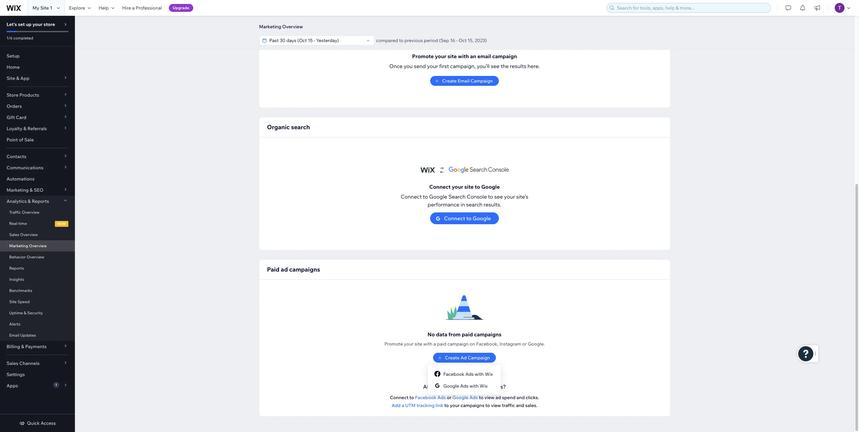 Task type: vqa. For each thing, say whether or not it's contained in the screenshot.
15,
yes



Task type: locate. For each thing, give the bounding box(es) containing it.
site for site speed
[[9, 299, 17, 304]]

site inside no data from paid campaigns promote your site with a paid campaign on facebook, instagram or google.
[[415, 341, 423, 347]]

upgrade
[[173, 5, 189, 10]]

marketing overview inside sidebar element
[[9, 243, 47, 248]]

wix for google ads with wix
[[480, 383, 488, 389]]

see inside promote your site with an email campaign once you send your first campaign, you'll see the results here.
[[491, 63, 500, 69]]

wix down facebook ads with wix
[[480, 383, 488, 389]]

1 vertical spatial facebook
[[415, 395, 437, 401]]

1 vertical spatial see
[[495, 193, 503, 200]]

site speed link
[[0, 296, 75, 308]]

promote inside promote your site with an email campaign once you send your first campaign, you'll see the results here.
[[413, 53, 434, 60]]

1 vertical spatial search
[[467, 201, 483, 208]]

site down home
[[7, 75, 15, 81]]

1 vertical spatial email
[[9, 333, 19, 338]]

0 vertical spatial sales
[[9, 232, 19, 237]]

facebook up tracking
[[415, 395, 437, 401]]

0 horizontal spatial a
[[132, 5, 135, 11]]

instagram
[[500, 341, 522, 347]]

paid up on
[[462, 331, 473, 338]]

0 vertical spatial email
[[458, 78, 470, 84]]

1 horizontal spatial ad
[[496, 395, 501, 401]]

site for to
[[465, 184, 474, 190]]

google ads with wix button
[[428, 380, 501, 392]]

loyalty & referrals
[[7, 126, 47, 132]]

running
[[444, 384, 463, 390]]

1 horizontal spatial or
[[523, 341, 527, 347]]

1 right my
[[50, 5, 52, 11]]

hire a professional link
[[118, 0, 166, 16]]

email inside button
[[458, 78, 470, 84]]

1 horizontal spatial promote
[[413, 53, 434, 60]]

or
[[523, 341, 527, 347], [447, 395, 452, 401]]

email down alerts
[[9, 333, 19, 338]]

create for create email campaign
[[443, 78, 457, 84]]

search
[[449, 193, 466, 200]]

1 vertical spatial wix
[[480, 383, 488, 389]]

campaign down you'll
[[471, 78, 493, 84]]

hire
[[122, 5, 131, 11]]

campaign inside no data from paid campaigns promote your site with a paid campaign on facebook, instagram or google.
[[448, 341, 469, 347]]

a right hire
[[132, 5, 135, 11]]

facebook up running
[[444, 371, 465, 377]]

& for site
[[16, 75, 19, 81]]

google ads with wix
[[444, 383, 488, 389]]

reports up insights
[[9, 266, 24, 271]]

tracking
[[417, 403, 435, 409]]

campaigns up facebook,
[[475, 331, 502, 338]]

1 horizontal spatial facebook
[[444, 371, 465, 377]]

your inside sidebar element
[[33, 21, 43, 27]]

create left the ad
[[445, 355, 460, 361]]

app
[[20, 75, 29, 81]]

google up console
[[482, 184, 500, 190]]

benchmarks
[[9, 288, 32, 293]]

overview for behavior overview link
[[27, 255, 44, 260]]

channels
[[19, 361, 40, 366]]

ads up google ads with wix
[[466, 371, 474, 377]]

and left 'clicks.'
[[517, 395, 525, 401]]

0 vertical spatial a
[[132, 5, 135, 11]]

menu
[[428, 368, 501, 392]]

1/6 completed
[[7, 36, 33, 40]]

campaigns down google ads button
[[461, 403, 485, 409]]

site & app button
[[0, 73, 75, 84]]

& down marketing & seo
[[28, 198, 31, 204]]

site
[[40, 5, 49, 11], [7, 75, 15, 81], [9, 299, 17, 304]]

campaign for create ad campaign
[[468, 355, 490, 361]]

with inside button
[[475, 371, 484, 377]]

1 horizontal spatial marketing overview
[[259, 24, 303, 30]]

sales inside dropdown button
[[7, 361, 18, 366]]

1 vertical spatial or
[[447, 395, 452, 401]]

a
[[132, 5, 135, 11], [434, 341, 436, 347], [402, 403, 405, 409]]

1 vertical spatial ad
[[496, 395, 501, 401]]

store
[[7, 92, 18, 98]]

settings link
[[0, 369, 75, 380]]

sales for sales overview
[[9, 232, 19, 237]]

2 vertical spatial a
[[402, 403, 405, 409]]

0 horizontal spatial marketing overview
[[9, 243, 47, 248]]

& for analytics
[[28, 198, 31, 204]]

2023)
[[475, 38, 487, 43]]

overview
[[283, 24, 303, 30], [22, 210, 40, 215], [20, 232, 38, 237], [29, 243, 47, 248], [27, 255, 44, 260]]

payments
[[25, 344, 47, 350]]

campaign down on
[[468, 355, 490, 361]]

and left sales.
[[517, 403, 525, 409]]

facebook ads button
[[415, 395, 446, 401]]

0 vertical spatial search
[[291, 123, 310, 131]]

settings
[[7, 372, 25, 378]]

contacts button
[[0, 151, 75, 162]]

1 vertical spatial 1
[[55, 383, 57, 387]]

campaign down 'from'
[[448, 341, 469, 347]]

with up campaigns? at the bottom
[[475, 371, 484, 377]]

quick access button
[[19, 420, 56, 426]]

marketing & seo button
[[0, 185, 75, 196]]

reports inside dropdown button
[[32, 198, 49, 204]]

1 vertical spatial marketing overview
[[9, 243, 47, 248]]

& for loyalty
[[23, 126, 26, 132]]

2 vertical spatial site
[[415, 341, 423, 347]]

site & app
[[7, 75, 29, 81]]

google up performance
[[430, 193, 448, 200]]

& left seo
[[30, 187, 33, 193]]

a down no
[[434, 341, 436, 347]]

0 vertical spatial create
[[443, 78, 457, 84]]

& for marketing
[[30, 187, 33, 193]]

campaign up the at the top of the page
[[493, 53, 517, 60]]

create down first
[[443, 78, 457, 84]]

0 vertical spatial promote
[[413, 53, 434, 60]]

marketing overview inside 'button'
[[259, 24, 303, 30]]

campaigns inside connect to facebook ads or google ads to view ad spend and clicks. add a utm tracking link to your campaigns to view traffic and sales.
[[461, 403, 485, 409]]

0 horizontal spatial 1
[[50, 5, 52, 11]]

gift card button
[[0, 112, 75, 123]]

1 vertical spatial create
[[445, 355, 460, 361]]

overview for marketing overview 'button'
[[283, 24, 303, 30]]

marketing
[[259, 24, 281, 30], [7, 187, 29, 193], [9, 243, 28, 248]]

reports
[[32, 198, 49, 204], [9, 266, 24, 271]]

0 horizontal spatial email
[[9, 333, 19, 338]]

1 vertical spatial campaigns
[[475, 331, 502, 338]]

referrals
[[27, 126, 47, 132]]

your
[[33, 21, 43, 27], [435, 53, 447, 60], [427, 63, 438, 69], [452, 184, 464, 190], [505, 193, 516, 200], [404, 341, 414, 347], [450, 403, 460, 409]]

wix inside button
[[480, 383, 488, 389]]

1 vertical spatial campaign
[[448, 341, 469, 347]]

& inside popup button
[[23, 126, 26, 132]]

2 horizontal spatial site
[[465, 184, 474, 190]]

0 vertical spatial site
[[448, 53, 457, 60]]

None field
[[268, 36, 364, 45]]

0 vertical spatial facebook
[[444, 371, 465, 377]]

site inside dropdown button
[[7, 75, 15, 81]]

gift
[[7, 114, 15, 120]]

site left speed
[[9, 299, 17, 304]]

email updates link
[[0, 330, 75, 341]]

sales overview
[[9, 232, 38, 237]]

1 horizontal spatial site
[[448, 53, 457, 60]]

marketing overview
[[259, 24, 303, 30], [9, 243, 47, 248]]

paid down data
[[437, 341, 447, 347]]

0 vertical spatial see
[[491, 63, 500, 69]]

menu containing facebook ads with wix
[[428, 368, 501, 392]]

1/6
[[7, 36, 13, 40]]

connect inside button
[[444, 215, 466, 222]]

0 horizontal spatial facebook
[[415, 395, 437, 401]]

1 vertical spatial campaign
[[468, 355, 490, 361]]

ads
[[466, 371, 474, 377], [461, 383, 469, 389], [438, 395, 446, 401], [470, 395, 478, 401]]

campaign inside promote your site with an email campaign once you send your first campaign, you'll see the results here.
[[493, 53, 517, 60]]

your inside connect to facebook ads or google ads to view ad spend and clicks. add a utm tracking link to your campaigns to view traffic and sales.
[[450, 403, 460, 409]]

paid up google ads button
[[464, 384, 475, 390]]

help button
[[95, 0, 118, 16]]

site inside 'connect your site to google connect to google search console to see your site's performance in search results.'
[[465, 184, 474, 190]]

0 vertical spatial campaign
[[493, 53, 517, 60]]

1 horizontal spatial campaign
[[493, 53, 517, 60]]

ads inside button
[[466, 371, 474, 377]]

uptime & security link
[[0, 308, 75, 319]]

campaign
[[471, 78, 493, 84], [468, 355, 490, 361]]

a inside no data from paid campaigns promote your site with a paid campaign on facebook, instagram or google.
[[434, 341, 436, 347]]

a inside connect to facebook ads or google ads to view ad spend and clicks. add a utm tracking link to your campaigns to view traffic and sales.
[[402, 403, 405, 409]]

marketing inside marketing overview link
[[9, 243, 28, 248]]

1 vertical spatial reports
[[9, 266, 24, 271]]

search down console
[[467, 201, 483, 208]]

1 horizontal spatial search
[[467, 201, 483, 208]]

wix up campaigns? at the bottom
[[485, 371, 493, 377]]

1 vertical spatial marketing
[[7, 187, 29, 193]]

see left the at the top of the page
[[491, 63, 500, 69]]

1 vertical spatial site
[[7, 75, 15, 81]]

with down facebook ads with wix
[[470, 383, 479, 389]]

security
[[27, 311, 43, 315]]

overview for sales overview link
[[20, 232, 38, 237]]

0 vertical spatial marketing overview
[[259, 24, 303, 30]]

overview for the "traffic overview" link
[[22, 210, 40, 215]]

view left traffic
[[491, 403, 501, 409]]

data
[[436, 331, 448, 338]]

2 horizontal spatial a
[[434, 341, 436, 347]]

2 vertical spatial marketing
[[9, 243, 28, 248]]

1 down settings link
[[55, 383, 57, 387]]

store products button
[[0, 89, 75, 101]]

compared to previous period (sep 16 - oct 15, 2023)
[[376, 38, 487, 43]]

quick access
[[27, 420, 56, 426]]

1 horizontal spatial 1
[[55, 383, 57, 387]]

overview for marketing overview link
[[29, 243, 47, 248]]

0 horizontal spatial campaign
[[448, 341, 469, 347]]

0 vertical spatial view
[[485, 395, 495, 401]]

google inside connect to facebook ads or google ads to view ad spend and clicks. add a utm tracking link to your campaigns to view traffic and sales.
[[453, 395, 469, 401]]

real-time
[[9, 221, 27, 226]]

let's set up your store
[[7, 21, 55, 27]]

site for site & app
[[7, 75, 15, 81]]

with down no
[[424, 341, 433, 347]]

& right billing
[[21, 344, 24, 350]]

0 vertical spatial marketing
[[259, 24, 281, 30]]

send
[[414, 63, 426, 69]]

1 horizontal spatial reports
[[32, 198, 49, 204]]

0 vertical spatial paid
[[462, 331, 473, 338]]

0 vertical spatial reports
[[32, 198, 49, 204]]

connect for facebook
[[390, 395, 409, 401]]

& inside popup button
[[21, 344, 24, 350]]

marketing for marketing overview link
[[9, 243, 28, 248]]

reports down seo
[[32, 198, 49, 204]]

billing & payments
[[7, 344, 47, 350]]

billing
[[7, 344, 20, 350]]

setup
[[7, 53, 20, 59]]

or down running
[[447, 395, 452, 401]]

site's
[[517, 193, 529, 200]]

1 vertical spatial a
[[434, 341, 436, 347]]

google down already running paid campaigns?
[[453, 395, 469, 401]]

promote inside no data from paid campaigns promote your site with a paid campaign on facebook, instagram or google.
[[385, 341, 403, 347]]

create for create ad campaign
[[445, 355, 460, 361]]

1 horizontal spatial email
[[458, 78, 470, 84]]

with left an
[[458, 53, 469, 60]]

1 vertical spatial site
[[465, 184, 474, 190]]

or inside connect to facebook ads or google ads to view ad spend and clicks. add a utm tracking link to your campaigns to view traffic and sales.
[[447, 395, 452, 401]]

ad right paid
[[281, 266, 288, 273]]

0 vertical spatial or
[[523, 341, 527, 347]]

sales up "settings"
[[7, 361, 18, 366]]

marketing overview for marketing overview 'button'
[[259, 24, 303, 30]]

point
[[7, 137, 18, 143]]

1 vertical spatial sales
[[7, 361, 18, 366]]

campaigns right paid
[[289, 266, 320, 273]]

ads up google ads button
[[461, 383, 469, 389]]

0 vertical spatial campaign
[[471, 78, 493, 84]]

from
[[449, 331, 461, 338]]

see up results.
[[495, 193, 503, 200]]

marketing inside marketing & seo dropdown button
[[7, 187, 29, 193]]

view down campaigns? at the bottom
[[485, 395, 495, 401]]

and
[[517, 395, 525, 401], [517, 403, 525, 409]]

ad left spend
[[496, 395, 501, 401]]

a right add
[[402, 403, 405, 409]]

communications
[[7, 165, 43, 171]]

sales.
[[526, 403, 538, 409]]

with
[[458, 53, 469, 60], [424, 341, 433, 347], [475, 371, 484, 377], [470, 383, 479, 389]]

ads inside button
[[461, 383, 469, 389]]

facebook
[[444, 371, 465, 377], [415, 395, 437, 401]]

& inside dropdown button
[[28, 198, 31, 204]]

0 horizontal spatial search
[[291, 123, 310, 131]]

help
[[99, 5, 109, 11]]

automations
[[7, 176, 35, 182]]

or left "google."
[[523, 341, 527, 347]]

sales channels
[[7, 361, 40, 366]]

sales down real-
[[9, 232, 19, 237]]

create
[[443, 78, 457, 84], [445, 355, 460, 361]]

behavior overview
[[9, 255, 44, 260]]

site inside promote your site with an email campaign once you send your first campaign, you'll see the results here.
[[448, 53, 457, 60]]

0 horizontal spatial or
[[447, 395, 452, 401]]

email down "campaign,"
[[458, 78, 470, 84]]

billing & payments button
[[0, 341, 75, 352]]

connect to google
[[444, 215, 491, 222]]

&
[[16, 75, 19, 81], [23, 126, 26, 132], [30, 187, 33, 193], [28, 198, 31, 204], [24, 311, 26, 315], [21, 344, 24, 350]]

2 vertical spatial site
[[9, 299, 17, 304]]

with inside promote your site with an email campaign once you send your first campaign, you'll see the results here.
[[458, 53, 469, 60]]

marketing inside marketing overview 'button'
[[259, 24, 281, 30]]

& right loyalty at the top left
[[23, 126, 26, 132]]

contacts
[[7, 154, 26, 160]]

with inside button
[[470, 383, 479, 389]]

wix inside button
[[485, 371, 493, 377]]

1 vertical spatial promote
[[385, 341, 403, 347]]

0 vertical spatial wix
[[485, 371, 493, 377]]

1 horizontal spatial a
[[402, 403, 405, 409]]

marketing overview for marketing overview link
[[9, 243, 47, 248]]

your inside no data from paid campaigns promote your site with a paid campaign on facebook, instagram or google.
[[404, 341, 414, 347]]

0 horizontal spatial site
[[415, 341, 423, 347]]

& for uptime
[[24, 311, 26, 315]]

site right my
[[40, 5, 49, 11]]

& left app
[[16, 75, 19, 81]]

2 vertical spatial campaigns
[[461, 403, 485, 409]]

alerts link
[[0, 319, 75, 330]]

connect inside connect to facebook ads or google ads to view ad spend and clicks. add a utm tracking link to your campaigns to view traffic and sales.
[[390, 395, 409, 401]]

overview inside 'button'
[[283, 24, 303, 30]]

2 vertical spatial paid
[[464, 384, 475, 390]]

traffic overview
[[9, 210, 40, 215]]

search right organic
[[291, 123, 310, 131]]

& right uptime
[[24, 311, 26, 315]]

0 vertical spatial ad
[[281, 266, 288, 273]]

google ads button
[[453, 395, 478, 401]]

0 horizontal spatial promote
[[385, 341, 403, 347]]

(sep
[[439, 38, 450, 43]]

connect for google
[[444, 215, 466, 222]]



Task type: describe. For each thing, give the bounding box(es) containing it.
set
[[18, 21, 25, 27]]

sales for sales channels
[[7, 361, 18, 366]]

0 horizontal spatial ad
[[281, 266, 288, 273]]

results
[[510, 63, 527, 69]]

sales channels button
[[0, 358, 75, 369]]

google down facebook ads with wix button
[[444, 383, 460, 389]]

wix for facebook ads with wix
[[485, 371, 493, 377]]

campaign,
[[451, 63, 476, 69]]

in
[[461, 201, 465, 208]]

console
[[467, 193, 487, 200]]

on
[[470, 341, 476, 347]]

sale
[[24, 137, 34, 143]]

1 inside sidebar element
[[55, 383, 57, 387]]

create ad campaign button
[[434, 353, 496, 363]]

with inside no data from paid campaigns promote your site with a paid campaign on facebook, instagram or google.
[[424, 341, 433, 347]]

or inside no data from paid campaigns promote your site with a paid campaign on facebook, instagram or google.
[[523, 341, 527, 347]]

marketing for marketing & seo dropdown button
[[7, 187, 29, 193]]

previous
[[405, 38, 423, 43]]

facebook inside connect to facebook ads or google ads to view ad spend and clicks. add a utm tracking link to your campaigns to view traffic and sales.
[[415, 395, 437, 401]]

products
[[19, 92, 39, 98]]

card
[[16, 114, 26, 120]]

point of sale
[[7, 137, 34, 143]]

0 vertical spatial campaigns
[[289, 266, 320, 273]]

facebook inside button
[[444, 371, 465, 377]]

compared
[[376, 38, 398, 43]]

home
[[7, 64, 20, 70]]

email
[[478, 53, 491, 60]]

promote your site with an email campaign once you send your first campaign, you'll see the results here.
[[390, 53, 540, 69]]

professional
[[136, 5, 162, 11]]

insights link
[[0, 274, 75, 285]]

time
[[19, 221, 27, 226]]

ad inside connect to facebook ads or google ads to view ad spend and clicks. add a utm tracking link to your campaigns to view traffic and sales.
[[496, 395, 501, 401]]

no data from paid campaigns promote your site with a paid campaign on facebook, instagram or google.
[[385, 331, 545, 347]]

once
[[390, 63, 403, 69]]

insights
[[9, 277, 24, 282]]

analytics & reports
[[7, 198, 49, 204]]

site speed
[[9, 299, 30, 304]]

reports link
[[0, 263, 75, 274]]

access
[[41, 420, 56, 426]]

create email campaign button
[[431, 76, 499, 86]]

home link
[[0, 62, 75, 73]]

an
[[471, 53, 477, 60]]

connect to facebook ads or google ads to view ad spend and clicks. add a utm tracking link to your campaigns to view traffic and sales.
[[390, 395, 540, 409]]

sidebar element
[[0, 16, 75, 432]]

-
[[457, 38, 458, 43]]

facebook ads with wix button
[[428, 368, 501, 380]]

campaign for create email campaign
[[471, 78, 493, 84]]

1 vertical spatial paid
[[437, 341, 447, 347]]

a inside 'link'
[[132, 5, 135, 11]]

connect your site to google connect to google search console to see your site's performance in search results.
[[401, 184, 529, 208]]

sales overview link
[[0, 229, 75, 240]]

see inside 'connect your site to google connect to google search console to see your site's performance in search results.'
[[495, 193, 503, 200]]

to inside button
[[467, 215, 472, 222]]

traffic
[[9, 210, 21, 215]]

spend
[[502, 395, 516, 401]]

connect for site
[[430, 184, 451, 190]]

benchmarks link
[[0, 285, 75, 296]]

here.
[[528, 63, 540, 69]]

store
[[44, 21, 55, 27]]

hire a professional
[[122, 5, 162, 11]]

Search for tools, apps, help & more... field
[[615, 3, 769, 13]]

email inside sidebar element
[[9, 333, 19, 338]]

google.
[[528, 341, 545, 347]]

performance
[[428, 201, 460, 208]]

of
[[19, 137, 23, 143]]

link
[[436, 403, 444, 409]]

first
[[440, 63, 449, 69]]

upgrade button
[[169, 4, 193, 12]]

real-
[[9, 221, 19, 226]]

0 horizontal spatial reports
[[9, 266, 24, 271]]

let's
[[7, 21, 17, 27]]

point of sale link
[[0, 134, 75, 145]]

ads down google ads with wix
[[470, 395, 478, 401]]

google down results.
[[473, 215, 491, 222]]

analytics
[[7, 198, 27, 204]]

my
[[33, 5, 39, 11]]

loyalty
[[7, 126, 22, 132]]

create ad campaign
[[445, 355, 490, 361]]

site for with
[[448, 53, 457, 60]]

the
[[501, 63, 509, 69]]

you
[[404, 63, 413, 69]]

campaigns inside no data from paid campaigns promote your site with a paid campaign on facebook, instagram or google.
[[475, 331, 502, 338]]

clicks.
[[526, 395, 540, 401]]

quick
[[27, 420, 40, 426]]

store products
[[7, 92, 39, 98]]

& for billing
[[21, 344, 24, 350]]

1 vertical spatial view
[[491, 403, 501, 409]]

email updates
[[9, 333, 36, 338]]

ad
[[461, 355, 467, 361]]

speed
[[17, 299, 30, 304]]

traffic
[[502, 403, 516, 409]]

marketing overview button
[[256, 22, 306, 32]]

traffic overview link
[[0, 207, 75, 218]]

0 vertical spatial and
[[517, 395, 525, 401]]

uptime
[[9, 311, 23, 315]]

1 vertical spatial and
[[517, 403, 525, 409]]

0 vertical spatial site
[[40, 5, 49, 11]]

paid ad campaigns
[[267, 266, 320, 273]]

search inside 'connect your site to google connect to google search console to see your site's performance in search results.'
[[467, 201, 483, 208]]

organic search
[[267, 123, 310, 131]]

0 vertical spatial 1
[[50, 5, 52, 11]]

gift card
[[7, 114, 26, 120]]

marketing for marketing overview 'button'
[[259, 24, 281, 30]]

completed
[[13, 36, 33, 40]]

orders button
[[0, 101, 75, 112]]

ads up link
[[438, 395, 446, 401]]

new
[[57, 222, 66, 226]]

15,
[[468, 38, 474, 43]]



